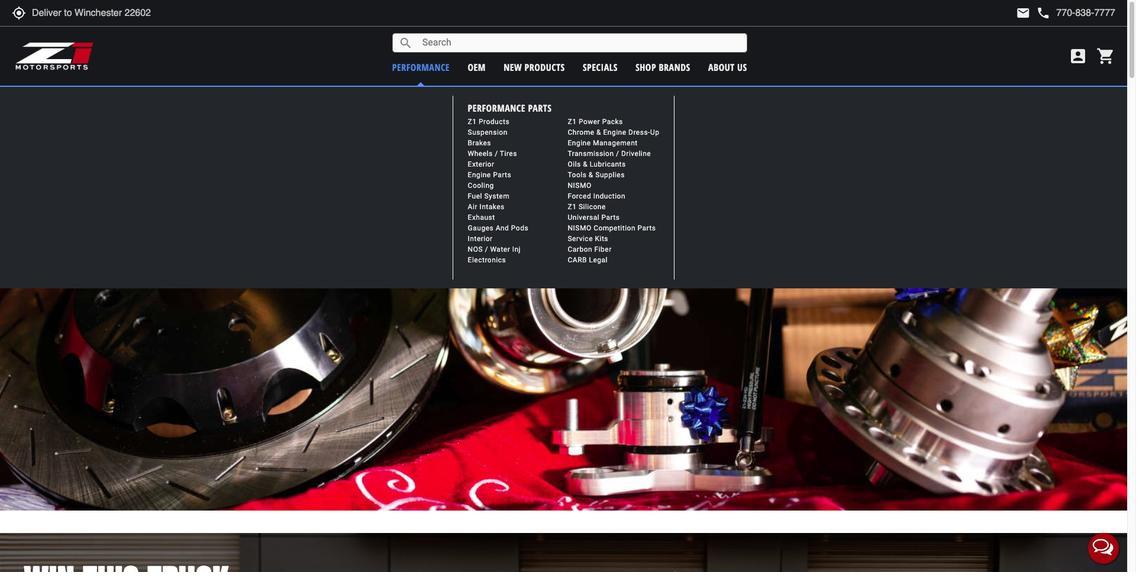 Task type: describe. For each thing, give the bounding box(es) containing it.
silicone
[[579, 203, 606, 211]]

fuel system link
[[468, 192, 510, 200]]

win this truck shop now to get automatically entered image
[[0, 534, 1127, 573]]

products
[[479, 117, 510, 126]]

z1 motorsports logo image
[[15, 41, 94, 71]]

and
[[496, 224, 509, 232]]

carb legal link
[[568, 256, 608, 264]]

wheels
[[468, 149, 493, 158]]

parts up nismo competition parts "link" on the top of page
[[602, 213, 620, 222]]

products
[[525, 61, 565, 74]]

mail link
[[1016, 6, 1030, 20]]

carbon fiber link
[[568, 245, 612, 254]]

interior link
[[468, 235, 493, 243]]

shopping_cart
[[1096, 47, 1115, 66]]

forced induction link
[[568, 192, 625, 200]]

performance parts
[[468, 102, 552, 115]]

2 horizontal spatial &
[[596, 128, 601, 136]]

0 horizontal spatial /
[[485, 245, 488, 254]]

water
[[490, 245, 510, 254]]

shopping_cart link
[[1094, 47, 1115, 66]]

suspension link
[[468, 128, 508, 136]]

transmission / driveline link
[[568, 149, 651, 158]]

cooling link
[[468, 181, 494, 190]]

new products link
[[504, 61, 565, 74]]

account_box link
[[1066, 47, 1091, 66]]

competition
[[594, 224, 636, 232]]

z1 products link
[[468, 117, 510, 126]]

model)
[[645, 92, 669, 104]]

shop
[[636, 61, 656, 74]]

cooling
[[468, 181, 494, 190]]

parts inside 'performance parts' "link"
[[528, 102, 552, 115]]

management
[[593, 139, 638, 147]]

2 nismo from the top
[[568, 224, 592, 232]]

gauges
[[468, 224, 494, 232]]

z1 silicone link
[[568, 203, 606, 211]]

new products
[[504, 61, 565, 74]]

tools
[[568, 171, 587, 179]]

universal
[[568, 213, 599, 222]]

performance
[[468, 102, 525, 115]]

lubricants
[[590, 160, 626, 168]]

specials link
[[583, 61, 618, 74]]

shop brands
[[636, 61, 690, 74]]

dress-
[[628, 128, 650, 136]]

driveline
[[621, 149, 651, 158]]

brakes
[[468, 139, 491, 147]]

my_location
[[12, 6, 26, 20]]

carb
[[568, 256, 587, 264]]

exterior link
[[468, 160, 494, 168]]

up
[[650, 128, 659, 136]]

z1 down forced
[[568, 203, 577, 211]]

about
[[708, 61, 735, 74]]

mail
[[1016, 6, 1030, 20]]

oem
[[468, 61, 486, 74]]

induction
[[593, 192, 625, 200]]

Search search field
[[413, 34, 747, 52]]

fuel
[[468, 192, 482, 200]]

1 nismo from the top
[[568, 181, 592, 190]]

gauges and pods link
[[468, 224, 529, 232]]

brands
[[659, 61, 690, 74]]

exhaust
[[468, 213, 495, 222]]

fiber
[[594, 245, 612, 254]]

system
[[484, 192, 510, 200]]

parts right the competition
[[638, 224, 656, 232]]

inj
[[512, 245, 521, 254]]

phone
[[1036, 6, 1051, 20]]

service
[[568, 235, 593, 243]]

pods
[[511, 224, 529, 232]]

currently shopping: 370z (change model)
[[499, 92, 669, 104]]



Task type: vqa. For each thing, say whether or not it's contained in the screenshot.
TRANSMISSION
yes



Task type: locate. For each thing, give the bounding box(es) containing it.
supplies
[[595, 171, 625, 179]]

parts down products
[[528, 102, 552, 115]]

2 vertical spatial &
[[589, 171, 593, 179]]

z1 up the "suspension" link
[[468, 117, 477, 126]]

nos
[[468, 245, 483, 254]]

z1 power packs chrome & engine dress-up engine management transmission / driveline oils & lubricants tools & supplies nismo forced induction z1 silicone universal parts nismo competition parts service kits carbon fiber carb legal
[[568, 117, 659, 264]]

specials
[[583, 61, 618, 74]]

legal
[[589, 256, 608, 264]]

engine up 'cooling'
[[468, 171, 491, 179]]

1 vertical spatial engine
[[568, 139, 591, 147]]

z1 inside z1 products suspension brakes wheels / tires exterior engine parts cooling fuel system air intakes exhaust gauges and pods interior nos / water inj electronics
[[468, 117, 477, 126]]

z1
[[468, 117, 477, 126], [568, 117, 577, 126], [568, 203, 577, 211]]

/ inside z1 power packs chrome & engine dress-up engine management transmission / driveline oils & lubricants tools & supplies nismo forced induction z1 silicone universal parts nismo competition parts service kits carbon fiber carb legal
[[616, 149, 619, 158]]

z1 for z1 products suspension brakes wheels / tires exterior engine parts cooling fuel system air intakes exhaust gauges and pods interior nos / water inj electronics
[[468, 117, 477, 126]]

us
[[737, 61, 747, 74]]

suspension
[[468, 128, 508, 136]]

1 horizontal spatial /
[[495, 149, 498, 158]]

1 horizontal spatial &
[[589, 171, 593, 179]]

tires
[[500, 149, 517, 158]]

engine management link
[[568, 139, 638, 147]]

transmission
[[568, 149, 614, 158]]

& down "oils & lubricants" link
[[589, 171, 593, 179]]

& down z1 power packs link
[[596, 128, 601, 136]]

power
[[579, 117, 600, 126]]

2 horizontal spatial /
[[616, 149, 619, 158]]

currently
[[499, 92, 539, 104]]

(change
[[615, 92, 643, 104]]

kits
[[595, 235, 608, 243]]

exterior
[[468, 160, 494, 168]]

parts
[[528, 102, 552, 115], [493, 171, 511, 179], [602, 213, 620, 222], [638, 224, 656, 232]]

interior
[[468, 235, 493, 243]]

parts up system
[[493, 171, 511, 179]]

0 vertical spatial engine
[[603, 128, 626, 136]]

nismo up forced
[[568, 181, 592, 190]]

z1 products suspension brakes wheels / tires exterior engine parts cooling fuel system air intakes exhaust gauges and pods interior nos / water inj electronics
[[468, 117, 529, 264]]

engine parts link
[[468, 171, 511, 179]]

air
[[468, 203, 477, 211]]

2 horizontal spatial engine
[[603, 128, 626, 136]]

0 vertical spatial nismo
[[568, 181, 592, 190]]

0 vertical spatial &
[[596, 128, 601, 136]]

z1 power packs link
[[568, 117, 623, 126]]

oils & lubricants link
[[568, 160, 626, 168]]

2 vertical spatial engine
[[468, 171, 491, 179]]

air intakes link
[[468, 203, 505, 211]]

tools & supplies link
[[568, 171, 625, 179]]

engine up the management at the right top of page
[[603, 128, 626, 136]]

intakes
[[480, 203, 505, 211]]

service kits link
[[568, 235, 608, 243]]

performance link
[[392, 61, 450, 74]]

/ left tires
[[495, 149, 498, 158]]

about us link
[[708, 61, 747, 74]]

/
[[495, 149, 498, 158], [616, 149, 619, 158], [485, 245, 488, 254]]

chrome & engine dress-up link
[[568, 128, 659, 136]]

nismo
[[568, 181, 592, 190], [568, 224, 592, 232]]

1 vertical spatial &
[[583, 160, 588, 168]]

shopping:
[[542, 92, 585, 104]]

nismo competition parts link
[[568, 224, 656, 232]]

z1 up chrome
[[568, 117, 577, 126]]

shop brands link
[[636, 61, 690, 74]]

universal parts link
[[568, 213, 620, 222]]

carbon
[[568, 245, 592, 254]]

& right oils
[[583, 160, 588, 168]]

&
[[596, 128, 601, 136], [583, 160, 588, 168], [589, 171, 593, 179]]

nos / water inj link
[[468, 245, 521, 254]]

z1 for z1 power packs chrome & engine dress-up engine management transmission / driveline oils & lubricants tools & supplies nismo forced induction z1 silicone universal parts nismo competition parts service kits carbon fiber carb legal
[[568, 117, 577, 126]]

performance
[[392, 61, 450, 74]]

1 vertical spatial nismo
[[568, 224, 592, 232]]

parts inside z1 products suspension brakes wheels / tires exterior engine parts cooling fuel system air intakes exhaust gauges and pods interior nos / water inj electronics
[[493, 171, 511, 179]]

forced
[[568, 192, 591, 200]]

exhaust link
[[468, 213, 495, 222]]

'tis the season spread some cheer with our massive selection of z1 products image
[[0, 110, 1127, 511]]

packs
[[602, 117, 623, 126]]

mail phone
[[1016, 6, 1051, 20]]

account_box
[[1069, 47, 1088, 66]]

oils
[[568, 160, 581, 168]]

phone link
[[1036, 6, 1115, 20]]

engine inside z1 products suspension brakes wheels / tires exterior engine parts cooling fuel system air intakes exhaust gauges and pods interior nos / water inj electronics
[[468, 171, 491, 179]]

engine
[[603, 128, 626, 136], [568, 139, 591, 147], [468, 171, 491, 179]]

engine for dress-
[[568, 139, 591, 147]]

new
[[504, 61, 522, 74]]

0 horizontal spatial &
[[583, 160, 588, 168]]

engine for tires
[[468, 171, 491, 179]]

/ down the management at the right top of page
[[616, 149, 619, 158]]

wheels / tires link
[[468, 149, 517, 158]]

brakes link
[[468, 139, 491, 147]]

/ up the electronics link
[[485, 245, 488, 254]]

nismo link
[[568, 181, 592, 190]]

1 horizontal spatial engine
[[568, 139, 591, 147]]

performance parts link
[[468, 102, 552, 115]]

engine down chrome
[[568, 139, 591, 147]]

chrome
[[568, 128, 594, 136]]

search
[[399, 36, 413, 50]]

nismo up service
[[568, 224, 592, 232]]

electronics
[[468, 256, 506, 264]]

oem link
[[468, 61, 486, 74]]

0 horizontal spatial engine
[[468, 171, 491, 179]]



